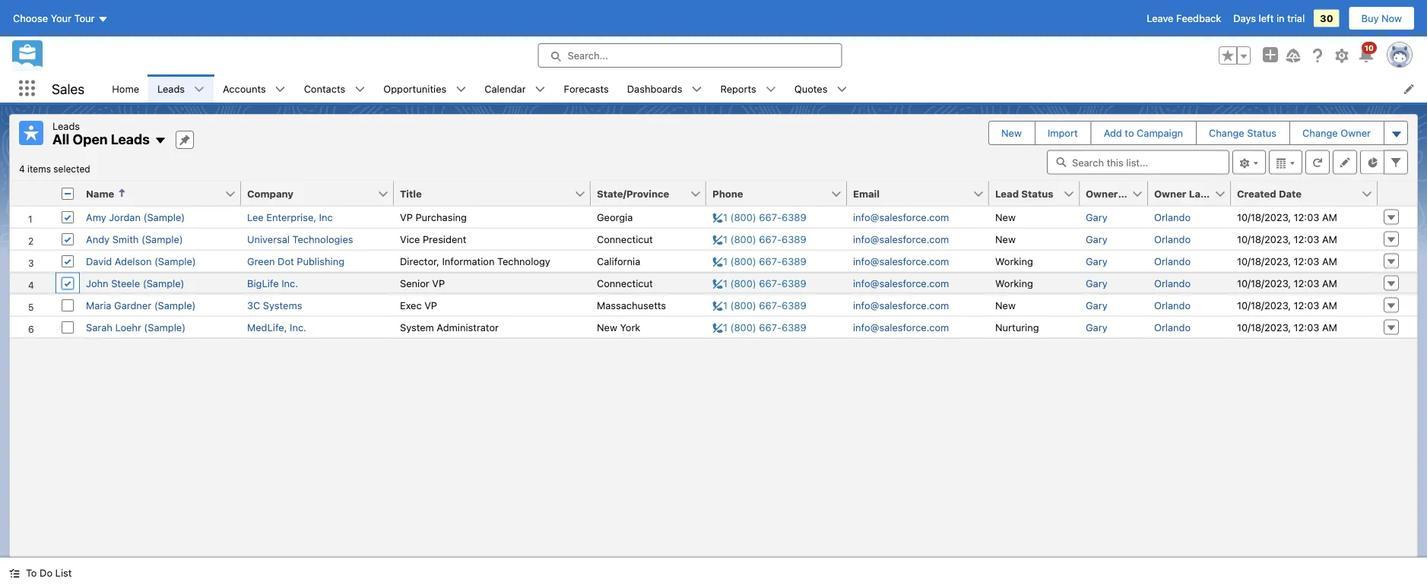 Task type: locate. For each thing, give the bounding box(es) containing it.
5 info@salesforce.com from the top
[[853, 300, 949, 311]]

1 horizontal spatial status
[[1248, 127, 1277, 139]]

search...
[[568, 50, 608, 61]]

name button
[[80, 181, 224, 206]]

text default image inside contacts 'list item'
[[355, 84, 365, 95]]

green dot publishing
[[247, 256, 345, 267]]

2 10/18/2023, from the top
[[1237, 234, 1292, 245]]

2 orlando from the top
[[1155, 234, 1191, 245]]

quotes list item
[[786, 75, 857, 103]]

text default image inside accounts list item
[[275, 84, 286, 95]]

vp up vice
[[400, 211, 413, 223]]

3 click to dial disabled image from the top
[[713, 256, 807, 267]]

system
[[400, 322, 434, 333]]

info@salesforce.com for vp purchasing
[[853, 211, 949, 223]]

(sample) for maria gardner (sample)
[[154, 300, 196, 311]]

feedback
[[1177, 13, 1222, 24]]

0 horizontal spatial name
[[86, 188, 114, 199]]

4 items selected
[[19, 164, 90, 175]]

6 orlando from the top
[[1155, 322, 1191, 333]]

6 gary from the top
[[1086, 322, 1108, 333]]

orlando
[[1155, 211, 1191, 223], [1155, 234, 1191, 245], [1155, 256, 1191, 267], [1155, 278, 1191, 289], [1155, 300, 1191, 311], [1155, 322, 1191, 333]]

technologies
[[293, 234, 353, 245]]

leads right the "leads" "icon"
[[52, 120, 80, 132]]

status inside 'button'
[[1248, 127, 1277, 139]]

info@salesforce.com link for vice president
[[853, 234, 949, 245]]

text default image inside dashboards list item
[[692, 84, 702, 95]]

text default image for accounts
[[275, 84, 286, 95]]

4 info@salesforce.com link from the top
[[853, 278, 949, 289]]

0 vertical spatial connecticut
[[597, 234, 653, 245]]

1 name from the left
[[86, 188, 114, 199]]

1 change from the left
[[1209, 127, 1245, 139]]

10/18/2023, 12:03 am for director, information technology
[[1237, 256, 1338, 267]]

jordan
[[109, 211, 141, 223]]

10/18/2023,
[[1237, 211, 1292, 223], [1237, 234, 1292, 245], [1237, 256, 1292, 267], [1237, 278, 1292, 289], [1237, 300, 1292, 311], [1237, 322, 1292, 333]]

exec
[[400, 300, 422, 311]]

buy now
[[1362, 13, 1403, 24]]

5 orlando link from the top
[[1155, 300, 1191, 311]]

1 10/18/2023, from the top
[[1237, 211, 1292, 223]]

text default image inside "leads" list item
[[194, 84, 205, 95]]

0 vertical spatial vp
[[400, 211, 413, 223]]

dashboards link
[[618, 75, 692, 103]]

vp right senior
[[432, 278, 445, 289]]

orlando link for exec vp
[[1155, 300, 1191, 311]]

3 12:03 from the top
[[1294, 256, 1320, 267]]

2 change from the left
[[1303, 127, 1338, 139]]

text default image for reports
[[766, 84, 776, 95]]

john steele (sample)
[[86, 278, 184, 289]]

3 10/18/2023, from the top
[[1237, 256, 1292, 267]]

1 info@salesforce.com link from the top
[[853, 211, 949, 223]]

3 info@salesforce.com from the top
[[853, 256, 949, 267]]

opportunities link
[[374, 75, 456, 103]]

gary
[[1086, 211, 1108, 223], [1086, 234, 1108, 245], [1086, 256, 1108, 267], [1086, 278, 1108, 289], [1086, 300, 1108, 311], [1086, 322, 1108, 333]]

title button
[[394, 181, 574, 206]]

(sample) right gardner
[[154, 300, 196, 311]]

orlando link for director, information technology
[[1155, 256, 1191, 267]]

cell
[[56, 181, 80, 207]]

1 vertical spatial working
[[996, 278, 1034, 289]]

0 horizontal spatial status
[[1022, 188, 1054, 199]]

5 gary from the top
[[1086, 300, 1108, 311]]

5 12:03 from the top
[[1294, 300, 1320, 311]]

all open leads status
[[19, 164, 90, 175]]

1 click to dial disabled image from the top
[[713, 211, 807, 223]]

2 info@salesforce.com from the top
[[853, 234, 949, 245]]

orlando for exec vp
[[1155, 300, 1191, 311]]

gary link for vp purchasing
[[1086, 211, 1108, 223]]

2 click to dial disabled image from the top
[[713, 234, 807, 245]]

10/18/2023, 12:03 am for vice president
[[1237, 234, 1338, 245]]

4 gary link from the top
[[1086, 278, 1108, 289]]

6 am from the top
[[1323, 322, 1338, 333]]

action image
[[1378, 181, 1418, 206]]

3 text default image from the left
[[766, 84, 776, 95]]

(sample) up david adelson (sample)
[[141, 234, 183, 245]]

new
[[1002, 127, 1022, 139], [996, 211, 1016, 223], [996, 234, 1016, 245], [996, 300, 1016, 311], [597, 322, 618, 333]]

1 horizontal spatial text default image
[[355, 84, 365, 95]]

text default image right "contacts"
[[355, 84, 365, 95]]

list
[[55, 568, 72, 579]]

inc.
[[282, 278, 298, 289], [290, 322, 306, 333]]

am for vice president
[[1323, 234, 1338, 245]]

leads list item
[[148, 75, 214, 103]]

click to dial disabled image for vice president
[[713, 234, 807, 245]]

nurturing
[[996, 322, 1039, 333]]

owner first name element
[[1080, 181, 1158, 207]]

text default image
[[275, 84, 286, 95], [355, 84, 365, 95], [766, 84, 776, 95]]

2 horizontal spatial text default image
[[766, 84, 776, 95]]

text default image
[[194, 84, 205, 95], [456, 84, 466, 95], [535, 84, 546, 95], [692, 84, 702, 95], [837, 84, 848, 95], [154, 135, 166, 147], [9, 569, 20, 579]]

4 12:03 from the top
[[1294, 278, 1320, 289]]

5 gary link from the top
[[1086, 300, 1108, 311]]

click to dial disabled image for vp purchasing
[[713, 211, 807, 223]]

2 12:03 from the top
[[1294, 234, 1320, 245]]

forecasts link
[[555, 75, 618, 103]]

3 orlando link from the top
[[1155, 256, 1191, 267]]

california
[[597, 256, 641, 267]]

to do list button
[[0, 558, 81, 589]]

add
[[1104, 127, 1122, 139]]

text default image up name element at left
[[154, 135, 166, 147]]

2 connecticut from the top
[[597, 278, 653, 289]]

1 vertical spatial connecticut
[[597, 278, 653, 289]]

working for california
[[996, 256, 1034, 267]]

1 vertical spatial vp
[[432, 278, 445, 289]]

georgia
[[597, 211, 633, 223]]

1 gary from the top
[[1086, 211, 1108, 223]]

steele
[[111, 278, 140, 289]]

0 horizontal spatial owner
[[1155, 188, 1187, 199]]

12:03 for vp purchasing
[[1294, 211, 1320, 223]]

6 click to dial disabled image from the top
[[713, 322, 807, 333]]

3 gary from the top
[[1086, 256, 1108, 267]]

change inside button
[[1303, 127, 1338, 139]]

email element
[[847, 181, 999, 207]]

0 vertical spatial inc.
[[282, 278, 298, 289]]

text default image down search... button
[[692, 84, 702, 95]]

4 click to dial disabled image from the top
[[713, 278, 807, 289]]

2 10/18/2023, 12:03 am from the top
[[1237, 234, 1338, 245]]

3 10/18/2023, 12:03 am from the top
[[1237, 256, 1338, 267]]

status inside button
[[1022, 188, 1054, 199]]

leads
[[157, 83, 185, 94], [52, 120, 80, 132], [111, 131, 150, 148]]

text default image right quotes
[[837, 84, 848, 95]]

1 connecticut from the top
[[597, 234, 653, 245]]

0 horizontal spatial text default image
[[275, 84, 286, 95]]

am for senior vp
[[1323, 278, 1338, 289]]

opportunities list item
[[374, 75, 476, 103]]

inc. down dot
[[282, 278, 298, 289]]

change
[[1209, 127, 1245, 139], [1303, 127, 1338, 139]]

change up created date element
[[1303, 127, 1338, 139]]

text default image right "reports"
[[766, 84, 776, 95]]

exec vp
[[400, 300, 437, 311]]

sales
[[52, 80, 85, 97]]

1 text default image from the left
[[275, 84, 286, 95]]

senior vp
[[400, 278, 445, 289]]

now
[[1382, 13, 1403, 24]]

connecticut down california at the left top
[[597, 278, 653, 289]]

email button
[[847, 181, 973, 206]]

(sample) for sarah loehr (sample)
[[144, 322, 186, 333]]

new for georgia
[[996, 211, 1016, 223]]

5 10/18/2023, 12:03 am from the top
[[1237, 300, 1338, 311]]

universal
[[247, 234, 290, 245]]

phone element
[[707, 181, 856, 207]]

search... button
[[538, 43, 842, 68]]

lead status element
[[990, 181, 1089, 207]]

new button
[[990, 122, 1034, 145]]

medlife, inc. link
[[247, 322, 306, 333]]

your
[[51, 13, 72, 24]]

text default image inside the opportunities 'list item'
[[456, 84, 466, 95]]

2 gary from the top
[[1086, 234, 1108, 245]]

accounts link
[[214, 75, 275, 103]]

click to dial disabled image for exec vp
[[713, 300, 807, 311]]

andy smith (sample)
[[86, 234, 183, 245]]

1 info@salesforce.com from the top
[[853, 211, 949, 223]]

phone button
[[707, 181, 831, 206]]

days left in trial
[[1234, 13, 1305, 24]]

biglife
[[247, 278, 279, 289]]

orlando for vp purchasing
[[1155, 211, 1191, 223]]

name up 'amy'
[[86, 188, 114, 199]]

4 info@salesforce.com from the top
[[853, 278, 949, 289]]

2 orlando link from the top
[[1155, 234, 1191, 245]]

gary link for director, information technology
[[1086, 256, 1108, 267]]

1 horizontal spatial owner
[[1341, 127, 1371, 139]]

(sample) down name element at left
[[143, 211, 185, 223]]

connecticut up california at the left top
[[597, 234, 653, 245]]

amy jordan (sample) link
[[86, 211, 185, 223]]

0 vertical spatial status
[[1248, 127, 1277, 139]]

(sample) down david adelson (sample) link
[[143, 278, 184, 289]]

10/18/2023, 12:03 am
[[1237, 211, 1338, 223], [1237, 234, 1338, 245], [1237, 256, 1338, 267], [1237, 278, 1338, 289], [1237, 300, 1338, 311], [1237, 322, 1338, 333]]

None search field
[[1047, 150, 1230, 175]]

text default image right accounts at the top of the page
[[275, 84, 286, 95]]

list
[[103, 75, 1428, 103]]

lead
[[996, 188, 1019, 199]]

(sample) down maria gardner (sample)
[[144, 322, 186, 333]]

3 am from the top
[[1323, 256, 1338, 267]]

medlife, inc.
[[247, 322, 306, 333]]

1 horizontal spatial change
[[1303, 127, 1338, 139]]

publishing
[[297, 256, 345, 267]]

1 10/18/2023, 12:03 am from the top
[[1237, 211, 1338, 223]]

leads right home
[[157, 83, 185, 94]]

orlando for vice president
[[1155, 234, 1191, 245]]

5 orlando from the top
[[1155, 300, 1191, 311]]

10/18/2023, for senior vp
[[1237, 278, 1292, 289]]

company element
[[241, 181, 403, 207]]

all open leads grid
[[10, 181, 1418, 339]]

none search field inside all open leads|leads|list view element
[[1047, 150, 1230, 175]]

text default image right calendar
[[535, 84, 546, 95]]

text default image inside calendar list item
[[535, 84, 546, 95]]

1 gary link from the top
[[1086, 211, 1108, 223]]

director, information technology
[[400, 256, 551, 267]]

text default image left the to
[[9, 569, 20, 579]]

days
[[1234, 13, 1256, 24]]

dot
[[278, 256, 294, 267]]

senior
[[400, 278, 429, 289]]

all open leads|leads|list view element
[[9, 114, 1419, 558]]

0 vertical spatial owner
[[1341, 127, 1371, 139]]

1 orlando link from the top
[[1155, 211, 1191, 223]]

contacts
[[304, 83, 346, 94]]

10/18/2023, 12:03 am for exec vp
[[1237, 300, 1338, 311]]

5 info@salesforce.com link from the top
[[853, 300, 949, 311]]

vice
[[400, 234, 420, 245]]

5 10/18/2023, from the top
[[1237, 300, 1292, 311]]

3 gary link from the top
[[1086, 256, 1108, 267]]

tour
[[74, 13, 95, 24]]

lead status
[[996, 188, 1054, 199]]

connecticut
[[597, 234, 653, 245], [597, 278, 653, 289]]

change status
[[1209, 127, 1277, 139]]

vice president
[[400, 234, 467, 245]]

(sample) for john steele (sample)
[[143, 278, 184, 289]]

medlife,
[[247, 322, 287, 333]]

status up the created
[[1248, 127, 1277, 139]]

4 am from the top
[[1323, 278, 1338, 289]]

1 orlando from the top
[[1155, 211, 1191, 223]]

6 12:03 from the top
[[1294, 322, 1320, 333]]

david adelson (sample)
[[86, 256, 196, 267]]

gary link for exec vp
[[1086, 300, 1108, 311]]

1 vertical spatial status
[[1022, 188, 1054, 199]]

cell inside all open leads grid
[[56, 181, 80, 207]]

name right last
[[1213, 188, 1241, 199]]

3 orlando from the top
[[1155, 256, 1191, 267]]

connecticut for senior vp
[[597, 278, 653, 289]]

0 vertical spatial working
[[996, 256, 1034, 267]]

12:03 for senior vp
[[1294, 278, 1320, 289]]

2 info@salesforce.com link from the top
[[853, 234, 949, 245]]

4 gary from the top
[[1086, 278, 1108, 289]]

information
[[442, 256, 495, 267]]

change up last
[[1209, 127, 1245, 139]]

orlando link for senior vp
[[1155, 278, 1191, 289]]

1 working from the top
[[996, 256, 1034, 267]]

1 horizontal spatial name
[[1213, 188, 1241, 199]]

gary link for vice president
[[1086, 234, 1108, 245]]

1 am from the top
[[1323, 211, 1338, 223]]

gary for vice president
[[1086, 234, 1108, 245]]

click to dial disabled image for director, information technology
[[713, 256, 807, 267]]

change inside 'button'
[[1209, 127, 1245, 139]]

(sample) right adelson
[[154, 256, 196, 267]]

2 text default image from the left
[[355, 84, 365, 95]]

amy jordan (sample)
[[86, 211, 185, 223]]

action element
[[1378, 181, 1418, 207]]

2 horizontal spatial leads
[[157, 83, 185, 94]]

owner last name button
[[1148, 181, 1241, 206]]

4 10/18/2023, 12:03 am from the top
[[1237, 278, 1338, 289]]

click to dial disabled image
[[713, 211, 807, 223], [713, 234, 807, 245], [713, 256, 807, 267], [713, 278, 807, 289], [713, 300, 807, 311], [713, 322, 807, 333]]

vp right exec
[[425, 300, 437, 311]]

1 vertical spatial inc.
[[290, 322, 306, 333]]

group
[[1219, 46, 1251, 65]]

maria gardner (sample) link
[[86, 300, 196, 311]]

12:03 for exec vp
[[1294, 300, 1320, 311]]

text default image left calendar
[[456, 84, 466, 95]]

4 orlando link from the top
[[1155, 278, 1191, 289]]

add to campaign
[[1104, 127, 1184, 139]]

2 am from the top
[[1323, 234, 1338, 245]]

0 horizontal spatial change
[[1209, 127, 1245, 139]]

info@salesforce.com for exec vp
[[853, 300, 949, 311]]

info@salesforce.com
[[853, 211, 949, 223], [853, 234, 949, 245], [853, 256, 949, 267], [853, 278, 949, 289], [853, 300, 949, 311], [853, 322, 949, 333]]

5 click to dial disabled image from the top
[[713, 300, 807, 311]]

leads right open
[[111, 131, 150, 148]]

10/18/2023, for vp purchasing
[[1237, 211, 1292, 223]]

text default image for contacts
[[355, 84, 365, 95]]

5 am from the top
[[1323, 300, 1338, 311]]

2 vertical spatial vp
[[425, 300, 437, 311]]

text default image inside quotes list item
[[837, 84, 848, 95]]

1 vertical spatial owner
[[1155, 188, 1187, 199]]

text default image inside reports list item
[[766, 84, 776, 95]]

orlando link
[[1155, 211, 1191, 223], [1155, 234, 1191, 245], [1155, 256, 1191, 267], [1155, 278, 1191, 289], [1155, 300, 1191, 311], [1155, 322, 1191, 333]]

2 working from the top
[[996, 278, 1034, 289]]

text default image left accounts at the top of the page
[[194, 84, 205, 95]]

1 12:03 from the top
[[1294, 211, 1320, 223]]

add to campaign button
[[1092, 122, 1196, 145]]

3 info@salesforce.com link from the top
[[853, 256, 949, 267]]

status right the lead
[[1022, 188, 1054, 199]]

text default image for quotes
[[837, 84, 848, 95]]

change for change owner
[[1303, 127, 1338, 139]]

2 gary link from the top
[[1086, 234, 1108, 245]]

6 info@salesforce.com link from the top
[[853, 322, 949, 333]]

4 10/18/2023, from the top
[[1237, 278, 1292, 289]]

new for massachusetts
[[996, 300, 1016, 311]]

reports list item
[[712, 75, 786, 103]]

president
[[423, 234, 467, 245]]

dashboards list item
[[618, 75, 712, 103]]

inc. down systems
[[290, 322, 306, 333]]

4 orlando from the top
[[1155, 278, 1191, 289]]

gary for senior vp
[[1086, 278, 1108, 289]]

vp for senior vp
[[432, 278, 445, 289]]



Task type: describe. For each thing, give the bounding box(es) containing it.
green dot publishing link
[[247, 256, 345, 267]]

massachusetts
[[597, 300, 666, 311]]

loehr
[[115, 322, 141, 333]]

list containing home
[[103, 75, 1428, 103]]

4
[[19, 164, 25, 175]]

choose your tour button
[[12, 6, 109, 30]]

lee enterprise, inc
[[247, 211, 333, 223]]

info@salesforce.com link for director, information technology
[[853, 256, 949, 267]]

info@salesforce.com for vice president
[[853, 234, 949, 245]]

6 10/18/2023, from the top
[[1237, 322, 1292, 333]]

calendar
[[485, 83, 526, 94]]

import button
[[1036, 122, 1090, 145]]

6 10/18/2023, 12:03 am from the top
[[1237, 322, 1338, 333]]

new inside button
[[1002, 127, 1022, 139]]

forecasts
[[564, 83, 609, 94]]

6 gary link from the top
[[1086, 322, 1108, 333]]

date
[[1279, 188, 1302, 199]]

info@salesforce.com for director, information technology
[[853, 256, 949, 267]]

10/18/2023, for vice president
[[1237, 234, 1292, 245]]

director,
[[400, 256, 440, 267]]

choose
[[13, 13, 48, 24]]

10/18/2023, 12:03 am for vp purchasing
[[1237, 211, 1338, 223]]

administrator
[[437, 322, 499, 333]]

Search All Open Leads list view. search field
[[1047, 150, 1230, 175]]

3c systems
[[247, 300, 302, 311]]

(sample) for andy smith (sample)
[[141, 234, 183, 245]]

info@salesforce.com link for exec vp
[[853, 300, 949, 311]]

12:03 for vice president
[[1294, 234, 1320, 245]]

2 name from the left
[[1213, 188, 1241, 199]]

green
[[247, 256, 275, 267]]

contacts list item
[[295, 75, 374, 103]]

to
[[1125, 127, 1134, 139]]

universal technologies link
[[247, 234, 353, 245]]

smith
[[112, 234, 139, 245]]

systems
[[263, 300, 302, 311]]

reports link
[[712, 75, 766, 103]]

0 horizontal spatial leads
[[52, 120, 80, 132]]

in
[[1277, 13, 1285, 24]]

text default image for leads
[[194, 84, 205, 95]]

1 horizontal spatial leads
[[111, 131, 150, 148]]

dashboards
[[627, 83, 683, 94]]

quotes link
[[786, 75, 837, 103]]

orlando link for vice president
[[1155, 234, 1191, 245]]

new york
[[597, 322, 641, 333]]

choose your tour
[[13, 13, 95, 24]]

david adelson (sample) link
[[86, 256, 196, 267]]

sarah loehr (sample)
[[86, 322, 186, 333]]

universal technologies
[[247, 234, 353, 245]]

created date element
[[1231, 181, 1387, 207]]

inc
[[319, 211, 333, 223]]

info@salesforce.com for senior vp
[[853, 278, 949, 289]]

connecticut for vice president
[[597, 234, 653, 245]]

am for director, information technology
[[1323, 256, 1338, 267]]

contacts link
[[295, 75, 355, 103]]

title element
[[394, 181, 600, 207]]

6 orlando link from the top
[[1155, 322, 1191, 333]]

state/province
[[597, 188, 670, 199]]

biglife inc. link
[[247, 278, 298, 289]]

inc. for medlife, inc.
[[290, 322, 306, 333]]

do
[[40, 568, 53, 579]]

status for lead status
[[1022, 188, 1054, 199]]

all open leads
[[52, 131, 150, 148]]

reports
[[721, 83, 757, 94]]

(sample) for david adelson (sample)
[[154, 256, 196, 267]]

lee
[[247, 211, 264, 223]]

info@salesforce.com link for vp purchasing
[[853, 211, 949, 223]]

accounts
[[223, 83, 266, 94]]

leads inside list item
[[157, 83, 185, 94]]

created date button
[[1231, 181, 1361, 206]]

home
[[112, 83, 139, 94]]

phone
[[713, 188, 744, 199]]

10/18/2023, for exec vp
[[1237, 300, 1292, 311]]

enterprise,
[[266, 211, 316, 223]]

gary for exec vp
[[1086, 300, 1108, 311]]

sarah loehr (sample) link
[[86, 322, 186, 333]]

text default image for opportunities
[[456, 84, 466, 95]]

all
[[52, 131, 69, 148]]

info@salesforce.com link for senior vp
[[853, 278, 949, 289]]

am for exec vp
[[1323, 300, 1338, 311]]

state/province element
[[591, 181, 716, 207]]

change owner
[[1303, 127, 1371, 139]]

click to dial disabled image for senior vp
[[713, 278, 807, 289]]

6 info@salesforce.com from the top
[[853, 322, 949, 333]]

item number image
[[10, 181, 56, 206]]

30
[[1321, 13, 1334, 24]]

left
[[1259, 13, 1274, 24]]

vp purchasing
[[400, 211, 467, 223]]

home link
[[103, 75, 148, 103]]

andy smith (sample) link
[[86, 234, 183, 245]]

leave feedback link
[[1147, 13, 1222, 24]]

technology
[[498, 256, 551, 267]]

gary link for senior vp
[[1086, 278, 1108, 289]]

sarah
[[86, 322, 112, 333]]

12:03 for director, information technology
[[1294, 256, 1320, 267]]

inc. for biglife inc.
[[282, 278, 298, 289]]

(sample) for amy jordan (sample)
[[143, 211, 185, 223]]

owner inside button
[[1155, 188, 1187, 199]]

working for connecticut
[[996, 278, 1034, 289]]

john steele (sample) link
[[86, 278, 184, 289]]

to
[[26, 568, 37, 579]]

orlando link for vp purchasing
[[1155, 211, 1191, 223]]

gardner
[[114, 300, 151, 311]]

created
[[1237, 188, 1277, 199]]

change owner button
[[1291, 122, 1384, 145]]

status for change status
[[1248, 127, 1277, 139]]

vp for exec vp
[[425, 300, 437, 311]]

10
[[1365, 43, 1374, 52]]

maria gardner (sample)
[[86, 300, 196, 311]]

lee enterprise, inc link
[[247, 211, 333, 223]]

opportunities
[[384, 83, 447, 94]]

new for connecticut
[[996, 234, 1016, 245]]

orlando for senior vp
[[1155, 278, 1191, 289]]

3c
[[247, 300, 260, 311]]

calendar list item
[[476, 75, 555, 103]]

orlando for director, information technology
[[1155, 256, 1191, 267]]

gary for vp purchasing
[[1086, 211, 1108, 223]]

am for vp purchasing
[[1323, 211, 1338, 223]]

gary for director, information technology
[[1086, 256, 1108, 267]]

leave
[[1147, 13, 1174, 24]]

text default image inside to do list button
[[9, 569, 20, 579]]

company
[[247, 188, 294, 199]]

text default image for calendar
[[535, 84, 546, 95]]

name element
[[80, 181, 250, 207]]

accounts list item
[[214, 75, 295, 103]]

adelson
[[115, 256, 152, 267]]

items
[[27, 164, 51, 175]]

text default image for dashboards
[[692, 84, 702, 95]]

leads link
[[148, 75, 194, 103]]

10/18/2023, 12:03 am for senior vp
[[1237, 278, 1338, 289]]

10/18/2023, for director, information technology
[[1237, 256, 1292, 267]]

lead status button
[[990, 181, 1063, 206]]

owner inside button
[[1341, 127, 1371, 139]]

owner last name element
[[1148, 181, 1241, 207]]

quotes
[[795, 83, 828, 94]]

leads image
[[19, 121, 43, 145]]

last
[[1189, 188, 1211, 199]]

to do list
[[26, 568, 72, 579]]

leave feedback
[[1147, 13, 1222, 24]]

change for change status
[[1209, 127, 1245, 139]]

amy
[[86, 211, 106, 223]]

item number element
[[10, 181, 56, 207]]



Task type: vqa. For each thing, say whether or not it's contained in the screenshot.
Automation to the top
no



